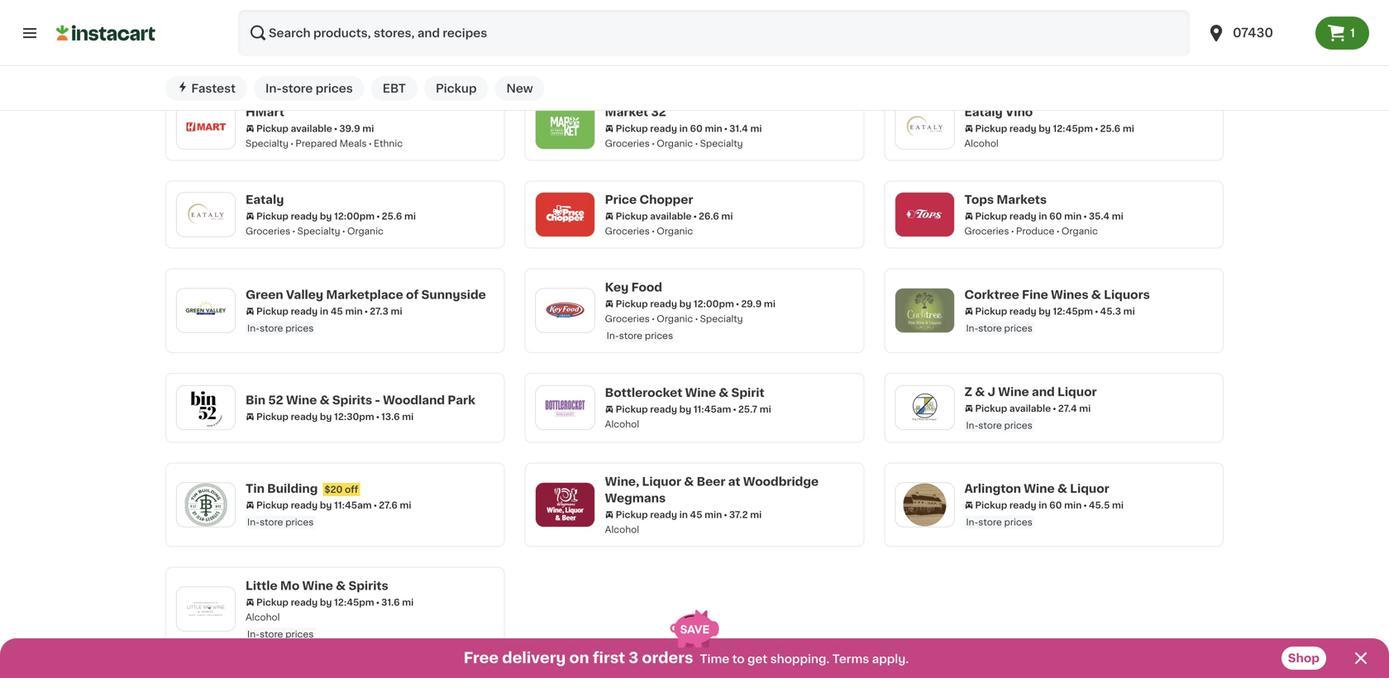 Task type: describe. For each thing, give the bounding box(es) containing it.
eataly for eataly vino
[[965, 106, 1003, 118]]

woodbridge
[[743, 476, 819, 487]]

45.5 mi
[[1089, 501, 1124, 510]]

pickup button
[[424, 76, 488, 101]]

price
[[605, 194, 637, 205]]

woodland
[[383, 395, 445, 406]]

alcohol for eataly vino
[[965, 139, 999, 148]]

pickup for z & j wine and liquor
[[975, 404, 1008, 413]]

prices down tin building $20 off
[[286, 518, 314, 527]]

mi for little mo wine & spirits
[[402, 598, 414, 607]]

free
[[464, 651, 499, 665]]

liquor for wine, liquor & beer at woodbridge wegmans
[[642, 476, 682, 487]]

groceries down price
[[605, 227, 650, 236]]

1 button
[[1316, 17, 1370, 50]]

wine up pickup ready by 12:30pm
[[286, 395, 317, 406]]

pickup for wine, liquor & beer at montvale wegmans
[[256, 36, 289, 45]]

by for key food
[[680, 299, 692, 308]]

ready for green valley marketplace of sunnyside
[[291, 307, 318, 316]]

by down $20
[[320, 501, 332, 510]]

spirit
[[732, 387, 765, 399]]

39.9
[[339, 124, 360, 133]]

ready for eataly vino
[[1010, 124, 1037, 133]]

pickup for hmart
[[256, 124, 289, 133]]

store down j
[[979, 421, 1002, 430]]

60 for markets
[[1050, 212, 1062, 221]]

in- down tin
[[247, 518, 260, 527]]

mi for corktree fine wines & liquors
[[1124, 307, 1135, 316]]

specialty down 31.4
[[700, 139, 743, 148]]

pickup ready by 11:45am for 25.7 mi
[[616, 405, 731, 414]]

eataly vino logo image
[[903, 105, 946, 148]]

12:45pm for vino
[[1053, 124, 1093, 133]]

pickup for market 32
[[616, 124, 648, 133]]

fine
[[1022, 289, 1049, 301]]

eataly logo image
[[184, 193, 227, 236]]

green valley marketplace of sunnyside logo image
[[184, 289, 227, 332]]

markets
[[997, 194, 1047, 205]]

13.6
[[381, 412, 400, 421]]

31.6 mi
[[381, 598, 414, 607]]

wine right arlington
[[1024, 483, 1055, 495]]

pickup ready in 45 min for liquor
[[616, 510, 722, 519]]

07430 button
[[1207, 10, 1306, 56]]

available for price chopper
[[650, 212, 692, 221]]

tin building $20 off
[[246, 483, 358, 495]]

sunnyside
[[421, 289, 486, 301]]

meals
[[340, 139, 367, 148]]

pickup available for hmart
[[256, 124, 332, 133]]

$20
[[325, 485, 343, 494]]

Search field
[[238, 10, 1190, 56]]

wine, for wine, liquor & beer at montvale wegmans
[[246, 2, 280, 13]]

groceries for tops markets
[[965, 227, 1009, 236]]

wine right mo
[[302, 580, 333, 592]]

27.3 mi
[[370, 307, 402, 316]]

in- down corktree
[[966, 324, 979, 333]]

27.6 mi
[[379, 501, 411, 510]]

pickup for green valley marketplace of sunnyside
[[256, 307, 289, 316]]

in- down arlington
[[966, 518, 979, 527]]

37.2 mi
[[729, 510, 762, 519]]

07430 button
[[1197, 10, 1316, 56]]

free delivery on first 3 orders time to get shopping. terms apply.
[[464, 651, 909, 665]]

z
[[965, 386, 973, 398]]

rite
[[605, 2, 630, 13]]

tops
[[965, 194, 994, 205]]

vino
[[1006, 106, 1033, 118]]

pickup ready by 12:45pm for fine
[[975, 307, 1093, 316]]

25.7 mi
[[738, 405, 771, 414]]

in- inside groceries organic specialty in-store prices
[[607, 331, 619, 340]]

prices down fine
[[1005, 324, 1033, 333]]

at for woodbridge
[[728, 476, 741, 487]]

tops markets
[[965, 194, 1047, 205]]

key
[[605, 282, 629, 293]]

11:45am for 25.7 mi
[[694, 405, 731, 414]]

27.4
[[1058, 404, 1077, 413]]

groceries organic specialty
[[605, 139, 743, 148]]

in- down z
[[966, 421, 979, 430]]

ready for arlington wine & liquor
[[1010, 501, 1037, 510]]

wine, liquor & beer at hanover wegmans
[[965, 9, 1155, 37]]

by for eataly vino
[[1039, 124, 1051, 133]]

ready for market 32
[[650, 124, 677, 133]]

45.3
[[1100, 307, 1122, 316]]

12:45pm for fine
[[1053, 307, 1093, 316]]

07430
[[1233, 27, 1274, 39]]

store down tin
[[260, 518, 283, 527]]

store down corktree
[[979, 324, 1002, 333]]

prepared
[[296, 139, 337, 148]]

min for liquor
[[705, 510, 722, 519]]

lower
[[607, 51, 635, 60]]

market
[[605, 106, 649, 118]]

shopping.
[[771, 653, 830, 665]]

groceries inside groceries organic specialty in-store prices
[[605, 314, 650, 323]]

arlington wine & liquor logo image
[[903, 483, 946, 526]]

groceries produce organic
[[965, 227, 1098, 236]]

get
[[748, 653, 768, 665]]

wine, for wine, liquor & beer at woodbridge wegmans
[[605, 476, 640, 487]]

in for liquor
[[680, 510, 688, 519]]

groceries for eataly
[[246, 227, 290, 236]]

shop
[[1288, 653, 1320, 664]]

25.6 mi for eataly vino
[[1100, 124, 1135, 133]]

wine right j
[[999, 386, 1029, 398]]

mo
[[280, 580, 300, 592]]

spirits for mo
[[349, 580, 388, 592]]

terms
[[833, 653, 870, 665]]

specialty down hmart
[[246, 139, 289, 148]]

key food
[[605, 282, 662, 293]]

by for corktree fine wines & liquors
[[1039, 307, 1051, 316]]

ready down tin building $20 off
[[291, 501, 318, 510]]

prices down arlington wine & liquor
[[1005, 518, 1033, 527]]

6.9 mi
[[379, 36, 408, 45]]

pickup ready in 60 min for wine
[[975, 501, 1082, 510]]

z & j wine and liquor logo image
[[903, 386, 946, 429]]

store down arlington
[[979, 518, 1002, 527]]

shop button
[[1282, 647, 1327, 670]]

prices down 'z & j wine and liquor'
[[1005, 421, 1033, 430]]

bottlerocket wine & spirit
[[605, 387, 765, 399]]

mi for eataly
[[404, 212, 416, 221]]

montvale
[[384, 2, 441, 13]]

pickup ready in 60 min for 32
[[616, 124, 723, 133]]

25.6 for eataly
[[382, 212, 402, 221]]

organic up green valley marketplace of sunnyside
[[347, 227, 384, 236]]

z & j wine and liquor
[[965, 386, 1097, 398]]

in-store prices button
[[254, 76, 365, 101]]

pharmacy
[[662, 2, 725, 13]]

pickup for wine, liquor & beer at woodbridge wegmans
[[616, 510, 648, 519]]

wines
[[1051, 289, 1089, 301]]

j
[[988, 386, 996, 398]]

wine, liquor & beer at montvale wegmans
[[246, 2, 441, 30]]

pickup inside button
[[436, 83, 477, 94]]

ready for wine, liquor & beer at woodbridge wegmans
[[650, 510, 677, 519]]

pickup for eataly vino
[[975, 124, 1008, 133]]

corktree fine wines & liquors
[[965, 289, 1150, 301]]

in- inside button
[[266, 83, 282, 94]]

alcohol in-store prices
[[246, 613, 314, 639]]

ebt button
[[371, 76, 418, 101]]

groceries organic specialty in-store prices
[[605, 314, 743, 340]]

25.6 for eataly vino
[[1100, 124, 1121, 133]]

organic down 35.4
[[1062, 227, 1098, 236]]

12:00pm for eataly
[[334, 212, 375, 221]]

pickup ready in 45 min for valley
[[256, 307, 363, 316]]

on for delivery
[[569, 651, 589, 665]]

mi for wine, liquor & beer at montvale wegmans
[[396, 36, 408, 45]]

pickup for bin 52 wine & spirits - woodland park
[[256, 412, 289, 421]]

mi for z & j wine and liquor
[[1080, 404, 1091, 413]]

rite aid® pharmacy
[[605, 2, 725, 13]]

bin 52 wine & spirits - woodland park
[[246, 395, 476, 406]]

in-store prices for green
[[247, 324, 314, 333]]

ready for wine, liquor & beer at montvale wegmans
[[291, 36, 318, 45]]

building
[[267, 483, 318, 495]]

little mo wine & spirits
[[246, 580, 388, 592]]

in for valley
[[320, 307, 328, 316]]

by for bottlerocket wine & spirit
[[680, 405, 692, 414]]

park
[[448, 395, 476, 406]]

pickup for little mo wine & spirits
[[256, 598, 289, 607]]

valley
[[286, 289, 323, 301]]

ready for little mo wine & spirits
[[291, 598, 318, 607]]

eataly vino
[[965, 106, 1033, 118]]

& inside wine, liquor & beer at hanover wegmans
[[1044, 9, 1054, 21]]

mi for wine, liquor & beer at woodbridge wegmans
[[750, 510, 762, 519]]

pickup ready in 60 min for markets
[[975, 212, 1082, 221]]

market 32 logo image
[[544, 105, 587, 148]]

arlington
[[965, 483, 1021, 495]]

hanover
[[1103, 9, 1155, 21]]

wegmans for wine, liquor & beer at hanover wegmans
[[965, 26, 1025, 37]]

spirits for 52
[[332, 395, 372, 406]]

39.9 mi
[[339, 124, 374, 133]]

organic for groceries organic
[[657, 227, 693, 236]]

pickup ready by 12:00pm for eataly
[[256, 212, 375, 221]]

arlington wine & liquor
[[965, 483, 1110, 495]]

marketplace
[[326, 289, 403, 301]]

pickup ready by 11:45am for 27.6 mi
[[256, 501, 372, 510]]

corktree
[[965, 289, 1020, 301]]

in-store prices for z
[[966, 421, 1033, 430]]

tops markets logo image
[[903, 193, 946, 236]]

market 32
[[605, 106, 666, 118]]

specialty inside groceries organic specialty in-store prices
[[700, 314, 743, 323]]



Task type: vqa. For each thing, say whether or not it's contained in the screenshot.


Task type: locate. For each thing, give the bounding box(es) containing it.
in- down green
[[247, 324, 260, 333]]

0 horizontal spatial 11:45am
[[334, 501, 372, 510]]

in-store prices down the building
[[247, 518, 314, 527]]

wine, inside wine, liquor & beer at montvale wegmans
[[246, 2, 280, 13]]

on for fees
[[659, 51, 671, 60]]

wegmans inside wine, liquor & beer at hanover wegmans
[[965, 26, 1025, 37]]

mi for price chopper
[[722, 212, 733, 221]]

bin
[[246, 395, 266, 406]]

by for little mo wine & spirits
[[320, 598, 332, 607]]

bin 52 wine & spirits - woodland park logo image
[[184, 386, 227, 429]]

0 vertical spatial on
[[659, 51, 671, 60]]

mi for bin 52 wine & spirits - woodland park
[[402, 412, 414, 421]]

pickup ready by 12:00pm up groceries organic specialty in-store prices
[[616, 299, 734, 308]]

45 for &
[[690, 510, 703, 519]]

at inside "wine, liquor & beer at woodbridge wegmans"
[[728, 476, 741, 487]]

bottlerocket wine & spirit logo image
[[544, 386, 587, 429]]

2 horizontal spatial pickup available
[[975, 404, 1051, 413]]

0 horizontal spatial eataly
[[246, 194, 284, 205]]

in for markets
[[1039, 212, 1048, 221]]

0 horizontal spatial pickup available
[[256, 124, 332, 133]]

in-
[[266, 83, 282, 94], [247, 324, 260, 333], [966, 324, 979, 333], [607, 331, 619, 340], [966, 421, 979, 430], [247, 518, 260, 527], [966, 518, 979, 527], [247, 630, 260, 639]]

0 vertical spatial pickup ready by 11:45am
[[616, 405, 731, 414]]

0 vertical spatial pickup ready by 12:00pm
[[256, 212, 375, 221]]

in-store prices down arlington
[[966, 518, 1033, 527]]

11:45am
[[694, 405, 731, 414], [334, 501, 372, 510]]

pickup ready by 12:45pm down little mo wine & spirits
[[256, 598, 374, 607]]

wegmans for wine, liquor & beer at woodbridge wegmans
[[605, 492, 666, 504]]

pickup ready by 11:30am
[[256, 36, 372, 45]]

min for 32
[[705, 124, 723, 133]]

groceries down market
[[605, 139, 650, 148]]

1 vertical spatial pickup ready in 45 min
[[616, 510, 722, 519]]

prices inside groceries organic specialty in-store prices
[[645, 331, 673, 340]]

green
[[246, 289, 283, 301]]

1 vertical spatial 12:00pm
[[694, 299, 734, 308]]

0 horizontal spatial on
[[569, 651, 589, 665]]

26.6
[[699, 212, 719, 221]]

0 horizontal spatial 25.6
[[382, 212, 402, 221]]

at up "37.2"
[[728, 476, 741, 487]]

pickup ready by 11:45am
[[616, 405, 731, 414], [256, 501, 372, 510]]

alcohol for wine, liquor & beer at woodbridge wegmans
[[605, 525, 639, 534]]

by up groceries specialty organic
[[320, 212, 332, 221]]

0 vertical spatial pickup available
[[256, 124, 332, 133]]

pickup for key food
[[616, 299, 648, 308]]

liquor for wine, liquor & beer at montvale wegmans
[[283, 2, 322, 13]]

ready for bin 52 wine & spirits - woodland park
[[291, 412, 318, 421]]

35.4
[[1089, 212, 1110, 221]]

mi for green valley marketplace of sunnyside
[[391, 307, 402, 316]]

in-store prices for arlington
[[966, 518, 1033, 527]]

in for 32
[[680, 124, 688, 133]]

0 vertical spatial 12:00pm
[[334, 212, 375, 221]]

save image
[[670, 610, 719, 648]]

pickup ready in 60 min up groceries produce organic
[[975, 212, 1082, 221]]

2 horizontal spatial wine,
[[965, 9, 999, 21]]

in
[[680, 124, 688, 133], [1039, 212, 1048, 221], [320, 307, 328, 316], [1039, 501, 1048, 510], [680, 510, 688, 519]]

fastest
[[191, 83, 236, 94]]

1 vertical spatial 60
[[1050, 212, 1062, 221]]

pickup down eataly vino
[[975, 124, 1008, 133]]

at inside wine, liquor & beer at hanover wegmans
[[1088, 9, 1100, 21]]

pickup available for price chopper
[[616, 212, 692, 221]]

45 for marketplace
[[331, 307, 343, 316]]

1 horizontal spatial 25.6
[[1100, 124, 1121, 133]]

in- down key
[[607, 331, 619, 340]]

prices down valley
[[286, 324, 314, 333]]

wegmans inside "wine, liquor & beer at woodbridge wegmans"
[[605, 492, 666, 504]]

pickup for corktree fine wines & liquors
[[975, 307, 1008, 316]]

groceries down tops
[[965, 227, 1009, 236]]

pickup available for z & j wine and liquor
[[975, 404, 1051, 413]]

by down little mo wine & spirits
[[320, 598, 332, 607]]

organic
[[657, 139, 693, 148], [347, 227, 384, 236], [657, 227, 693, 236], [1062, 227, 1098, 236], [657, 314, 693, 323]]

pickup available up prepared
[[256, 124, 332, 133]]

min down "wine, liquor & beer at woodbridge wegmans"
[[705, 510, 722, 519]]

1 vertical spatial 11:45am
[[334, 501, 372, 510]]

wegmans for wine, liquor & beer at montvale wegmans
[[246, 18, 306, 30]]

available
[[291, 124, 332, 133], [650, 212, 692, 221], [1010, 404, 1051, 413]]

by for eataly
[[320, 212, 332, 221]]

wegmans
[[246, 18, 306, 30], [965, 26, 1025, 37], [605, 492, 666, 504]]

beer for montvale
[[337, 2, 366, 13]]

food
[[632, 282, 662, 293]]

in- up hmart
[[266, 83, 282, 94]]

min for wine
[[1065, 501, 1082, 510]]

1 vertical spatial 12:45pm
[[1053, 307, 1093, 316]]

price chopper
[[605, 194, 693, 205]]

mi for bottlerocket wine & spirit
[[760, 405, 771, 414]]

0 vertical spatial 25.6 mi
[[1100, 124, 1135, 133]]

3
[[629, 651, 639, 665]]

12:00pm left 29.9 at the top of page
[[694, 299, 734, 308]]

little mo wine & spirits logo image
[[184, 588, 227, 631]]

25.6 mi for eataly
[[382, 212, 416, 221]]

0 vertical spatial available
[[291, 124, 332, 133]]

beer left hanover
[[1056, 9, 1085, 21]]

1 vertical spatial pickup ready by 12:45pm
[[975, 307, 1093, 316]]

prices down mo
[[286, 630, 314, 639]]

ready left 12:30pm
[[291, 412, 318, 421]]

corktree fine wines & liquors logo image
[[903, 289, 946, 332]]

beer for woodbridge
[[697, 476, 726, 487]]

1 horizontal spatial at
[[728, 476, 741, 487]]

available for z & j wine and liquor
[[1010, 404, 1051, 413]]

1 horizontal spatial pickup ready in 45 min
[[616, 510, 722, 519]]

0 vertical spatial 11:45am
[[694, 405, 731, 414]]

eataly up groceries specialty organic
[[246, 194, 284, 205]]

0 horizontal spatial pickup ready by 11:45am
[[256, 501, 372, 510]]

liquor for wine, liquor & beer at hanover wegmans
[[1002, 9, 1041, 21]]

1
[[1351, 27, 1356, 39]]

store inside button
[[282, 83, 313, 94]]

0 horizontal spatial 25.6 mi
[[382, 212, 416, 221]]

pickup up groceries specialty organic
[[256, 212, 289, 221]]

0 vertical spatial 12:45pm
[[1053, 124, 1093, 133]]

& inside wine, liquor & beer at montvale wegmans
[[325, 2, 335, 13]]

1 horizontal spatial pickup available
[[616, 212, 692, 221]]

1 horizontal spatial on
[[659, 51, 671, 60]]

in-store prices inside in-store prices button
[[266, 83, 353, 94]]

2 vertical spatial available
[[1010, 404, 1051, 413]]

in- inside the alcohol in-store prices
[[247, 630, 260, 639]]

12:45pm for mo
[[334, 598, 374, 607]]

60 up produce
[[1050, 212, 1062, 221]]

6.9
[[379, 36, 394, 45]]

31.4
[[730, 124, 748, 133]]

pickup down j
[[975, 404, 1008, 413]]

pickup down tops
[[975, 212, 1008, 221]]

pickup ready in 60 min
[[616, 124, 723, 133], [975, 212, 1082, 221], [975, 501, 1082, 510]]

pickup down hmart
[[256, 124, 289, 133]]

2 horizontal spatial beer
[[1056, 9, 1085, 21]]

1 horizontal spatial pickup ready by 12:00pm
[[616, 299, 734, 308]]

wine
[[999, 386, 1029, 398], [685, 387, 716, 399], [286, 395, 317, 406], [1024, 483, 1055, 495], [302, 580, 333, 592]]

mi for key food
[[764, 299, 776, 308]]

11:45am down "bottlerocket wine & spirit"
[[694, 405, 731, 414]]

pickup down green
[[256, 307, 289, 316]]

groceries
[[605, 139, 650, 148], [246, 227, 290, 236], [605, 227, 650, 236], [965, 227, 1009, 236], [605, 314, 650, 323]]

pickup down tin
[[256, 501, 289, 510]]

pickup ready by 11:45am down tin building $20 off
[[256, 501, 372, 510]]

12:00pm for key food
[[694, 299, 734, 308]]

27.4 mi
[[1058, 404, 1091, 413]]

1 vertical spatial pickup ready by 11:45am
[[256, 501, 372, 510]]

groceries up green
[[246, 227, 290, 236]]

pickup right 'wine, liquor & beer at woodbridge wegmans logo'
[[616, 510, 648, 519]]

pickup for price chopper
[[616, 212, 648, 221]]

2 vertical spatial pickup ready in 60 min
[[975, 501, 1082, 510]]

liquor inside wine, liquor & beer at montvale wegmans
[[283, 2, 322, 13]]

1 horizontal spatial 11:45am
[[694, 405, 731, 414]]

ready for tops markets
[[1010, 212, 1037, 221]]

store inside the alcohol in-store prices
[[260, 630, 283, 639]]

eataly for eataly
[[246, 194, 284, 205]]

ready for corktree fine wines & liquors
[[1010, 307, 1037, 316]]

store inside groceries organic specialty in-store prices
[[619, 331, 643, 340]]

in-store prices down j
[[966, 421, 1033, 430]]

at for hanover
[[1088, 9, 1100, 21]]

fees
[[637, 51, 657, 60]]

store down little
[[260, 630, 283, 639]]

organic inside groceries organic specialty in-store prices
[[657, 314, 693, 323]]

pickup ready by 11:45am down "bottlerocket wine & spirit"
[[616, 405, 731, 414]]

1 horizontal spatial beer
[[697, 476, 726, 487]]

wine, liquor & beer at woodbridge wegmans logo image
[[544, 483, 587, 526]]

27.3
[[370, 307, 389, 316]]

1 vertical spatial pickup ready by 12:00pm
[[616, 299, 734, 308]]

pickup ready by 12:00pm for key food
[[616, 299, 734, 308]]

liquor inside "wine, liquor & beer at woodbridge wegmans"
[[642, 476, 682, 487]]

1 vertical spatial available
[[650, 212, 692, 221]]

pickup ready in 45 min down "wine, liquor & beer at woodbridge wegmans"
[[616, 510, 722, 519]]

1 horizontal spatial available
[[650, 212, 692, 221]]

45.3 mi
[[1100, 307, 1135, 316]]

wine, inside wine, liquor & beer at hanover wegmans
[[965, 9, 999, 21]]

beer inside wine, liquor & beer at hanover wegmans
[[1056, 9, 1085, 21]]

0 vertical spatial pickup ready in 45 min
[[256, 307, 363, 316]]

52
[[268, 395, 283, 406]]

beer left woodbridge
[[697, 476, 726, 487]]

of
[[406, 289, 419, 301]]

25.7
[[738, 405, 758, 414]]

0 horizontal spatial pickup ready in 45 min
[[256, 307, 363, 316]]

12:00pm up groceries specialty organic
[[334, 212, 375, 221]]

store down key food
[[619, 331, 643, 340]]

0 horizontal spatial wine,
[[246, 2, 280, 13]]

prices down food
[[645, 331, 673, 340]]

min left 35.4
[[1065, 212, 1082, 221]]

2 vertical spatial 60
[[1050, 501, 1062, 510]]

in down "wine, liquor & beer at woodbridge wegmans"
[[680, 510, 688, 519]]

pickup ready in 45 min down valley
[[256, 307, 363, 316]]

alcohol down bottlerocket
[[605, 420, 639, 429]]

beer inside "wine, liquor & beer at woodbridge wegmans"
[[697, 476, 726, 487]]

1 vertical spatial on
[[569, 651, 589, 665]]

1 vertical spatial pickup ready in 60 min
[[975, 212, 1082, 221]]

31.4 mi
[[730, 124, 762, 133]]

beer for hanover
[[1056, 9, 1085, 21]]

0 horizontal spatial at
[[369, 2, 381, 13]]

by down fine
[[1039, 307, 1051, 316]]

0 vertical spatial eataly
[[965, 106, 1003, 118]]

mi for market 32
[[751, 124, 762, 133]]

pickup for arlington wine & liquor
[[975, 501, 1008, 510]]

pickup down key food
[[616, 299, 648, 308]]

instacart logo image
[[56, 23, 155, 43]]

0 horizontal spatial 12:00pm
[[334, 212, 375, 221]]

available up prepared
[[291, 124, 332, 133]]

pickup ready in 60 min down arlington wine & liquor
[[975, 501, 1082, 510]]

groceries organic
[[605, 227, 693, 236]]

ready for key food
[[650, 299, 677, 308]]

spirits
[[332, 395, 372, 406], [349, 580, 388, 592]]

0 horizontal spatial wegmans
[[246, 18, 306, 30]]

1 vertical spatial spirits
[[349, 580, 388, 592]]

to
[[732, 653, 745, 665]]

wine left spirit
[[685, 387, 716, 399]]

pickup available down 'z & j wine and liquor'
[[975, 404, 1051, 413]]

12:45pm
[[1053, 124, 1093, 133], [1053, 307, 1093, 316], [334, 598, 374, 607]]

delivery
[[502, 651, 566, 665]]

green valley marketplace of sunnyside
[[246, 289, 486, 301]]

pickup for tops markets
[[975, 212, 1008, 221]]

pickup for bottlerocket wine & spirit
[[616, 405, 648, 414]]

wegmans right 'wine, liquor & beer at woodbridge wegmans logo'
[[605, 492, 666, 504]]

-
[[375, 395, 380, 406]]

& inside "wine, liquor & beer at woodbridge wegmans"
[[684, 476, 694, 487]]

min for markets
[[1065, 212, 1082, 221]]

wegmans inside wine, liquor & beer at montvale wegmans
[[246, 18, 306, 30]]

in for wine
[[1039, 501, 1048, 510]]

0 vertical spatial spirits
[[332, 395, 372, 406]]

in down valley
[[320, 307, 328, 316]]

11:30am
[[334, 36, 372, 45]]

eataly left vino
[[965, 106, 1003, 118]]

0 vertical spatial pickup ready by 12:45pm
[[975, 124, 1093, 133]]

pickup ready by 12:45pm
[[975, 124, 1093, 133], [975, 307, 1093, 316], [256, 598, 374, 607]]

27.6
[[379, 501, 398, 510]]

ready down vino
[[1010, 124, 1037, 133]]

tin building logo image
[[184, 483, 227, 526]]

alcohol for bottlerocket wine & spirit
[[605, 420, 639, 429]]

in-store prices for corktree
[[966, 324, 1033, 333]]

0 horizontal spatial pickup ready by 12:00pm
[[256, 212, 375, 221]]

ready down markets
[[1010, 212, 1037, 221]]

store up hmart
[[282, 83, 313, 94]]

ready down arlington wine & liquor
[[1010, 501, 1037, 510]]

60 for wine
[[1050, 501, 1062, 510]]

45 down "wine, liquor & beer at woodbridge wegmans"
[[690, 510, 703, 519]]

1 vertical spatial 25.6
[[382, 212, 402, 221]]

key food logo image
[[544, 289, 587, 332]]

wegmans up eataly vino
[[965, 26, 1025, 37]]

pickup ready by 12:45pm down fine
[[975, 307, 1093, 316]]

organic down "32"
[[657, 139, 693, 148]]

2 horizontal spatial at
[[1088, 9, 1100, 21]]

new
[[507, 83, 533, 94]]

1 vertical spatial pickup available
[[616, 212, 692, 221]]

ebt
[[383, 83, 406, 94]]

organic for groceries organic specialty
[[657, 139, 693, 148]]

pickup ready by 12:00pm up groceries specialty organic
[[256, 212, 375, 221]]

by for bin 52 wine & spirits - woodland park
[[320, 412, 332, 421]]

prices inside button
[[316, 83, 353, 94]]

liquors
[[1104, 289, 1150, 301]]

off
[[345, 485, 358, 494]]

25.6 mi
[[1100, 124, 1135, 133], [382, 212, 416, 221]]

37.2
[[729, 510, 748, 519]]

ready
[[291, 36, 318, 45], [650, 124, 677, 133], [1010, 124, 1037, 133], [291, 212, 318, 221], [1010, 212, 1037, 221], [650, 299, 677, 308], [291, 307, 318, 316], [1010, 307, 1037, 316], [650, 405, 677, 414], [291, 412, 318, 421], [291, 501, 318, 510], [1010, 501, 1037, 510], [650, 510, 677, 519], [291, 598, 318, 607]]

&
[[325, 2, 335, 13], [1044, 9, 1054, 21], [1092, 289, 1102, 301], [975, 386, 985, 398], [719, 387, 729, 399], [320, 395, 330, 406], [684, 476, 694, 487], [1058, 483, 1068, 495], [336, 580, 346, 592]]

2 horizontal spatial wegmans
[[965, 26, 1025, 37]]

pickup down price
[[616, 212, 648, 221]]

beer inside wine, liquor & beer at montvale wegmans
[[337, 2, 366, 13]]

in-store prices down pickup ready by 11:30am
[[266, 83, 353, 94]]

in-store prices down corktree
[[966, 324, 1033, 333]]

alcohol down little
[[246, 613, 280, 622]]

alcohol
[[246, 51, 280, 60], [965, 139, 999, 148], [605, 420, 639, 429], [605, 525, 639, 534], [246, 613, 280, 622]]

organic down food
[[657, 314, 693, 323]]

60
[[690, 124, 703, 133], [1050, 212, 1062, 221], [1050, 501, 1062, 510]]

liquor inside wine, liquor & beer at hanover wegmans
[[1002, 9, 1041, 21]]

alcohol inside the alcohol in-store prices
[[246, 613, 280, 622]]

aid®
[[633, 2, 660, 13]]

specialty
[[246, 139, 289, 148], [700, 139, 743, 148], [297, 227, 340, 236], [700, 314, 743, 323]]

pickup up in-store prices button in the top of the page
[[256, 36, 289, 45]]

wine, for wine, liquor & beer at hanover wegmans
[[965, 9, 999, 21]]

1 horizontal spatial wine,
[[605, 476, 640, 487]]

pickup down arlington
[[975, 501, 1008, 510]]

1 vertical spatial eataly
[[246, 194, 284, 205]]

in-store prices down green
[[247, 324, 314, 333]]

11:45am for 27.6 mi
[[334, 501, 372, 510]]

specialty up valley
[[297, 227, 340, 236]]

ready for eataly
[[291, 212, 318, 221]]

min
[[705, 124, 723, 133], [1065, 212, 1082, 221], [345, 307, 363, 316], [1065, 501, 1082, 510], [705, 510, 722, 519]]

chopper
[[640, 194, 693, 205]]

spirits up 12:30pm
[[332, 395, 372, 406]]

pickup
[[256, 36, 289, 45], [436, 83, 477, 94], [256, 124, 289, 133], [616, 124, 648, 133], [975, 124, 1008, 133], [256, 212, 289, 221], [616, 212, 648, 221], [975, 212, 1008, 221], [616, 299, 648, 308], [256, 307, 289, 316], [975, 307, 1008, 316], [975, 404, 1008, 413], [616, 405, 648, 414], [256, 412, 289, 421], [256, 501, 289, 510], [975, 501, 1008, 510], [616, 510, 648, 519], [256, 598, 289, 607]]

wine, liquor & beer at hanover wegmans link
[[884, 0, 1224, 73]]

12:30pm
[[334, 412, 374, 421]]

at for montvale
[[369, 2, 381, 13]]

2 vertical spatial pickup available
[[975, 404, 1051, 413]]

beer up 11:30am
[[337, 2, 366, 13]]

wine,
[[246, 2, 280, 13], [965, 9, 999, 21], [605, 476, 640, 487]]

groceries specialty organic
[[246, 227, 384, 236]]

by up groceries organic specialty in-store prices
[[680, 299, 692, 308]]

pickup ready by 12:30pm
[[256, 412, 374, 421]]

60 for 32
[[690, 124, 703, 133]]

price chopper logo image
[[544, 193, 587, 236]]

None search field
[[238, 10, 1190, 56]]

groceries down key food
[[605, 314, 650, 323]]

wine, inside "wine, liquor & beer at woodbridge wegmans"
[[605, 476, 640, 487]]

1 horizontal spatial 45
[[690, 510, 703, 519]]

tin
[[246, 483, 265, 495]]

store down green
[[260, 324, 283, 333]]

1 horizontal spatial pickup ready by 11:45am
[[616, 405, 731, 414]]

1 horizontal spatial eataly
[[965, 106, 1003, 118]]

1 vertical spatial 25.6 mi
[[382, 212, 416, 221]]

1 horizontal spatial 12:00pm
[[694, 299, 734, 308]]

time
[[700, 653, 730, 665]]

45
[[331, 307, 343, 316], [690, 510, 703, 519]]

mi for hmart
[[363, 124, 374, 133]]

and
[[1032, 386, 1055, 398]]

available for hmart
[[291, 124, 332, 133]]

ready down food
[[650, 299, 677, 308]]

32
[[651, 106, 666, 118]]

11:45am down off
[[334, 501, 372, 510]]

ready down "32"
[[650, 124, 677, 133]]

pickup ready by 12:45pm for mo
[[256, 598, 374, 607]]

in up produce
[[1039, 212, 1048, 221]]

pickup ready in 60 min up the groceries organic specialty
[[616, 124, 723, 133]]

mi
[[396, 36, 408, 45], [363, 124, 374, 133], [751, 124, 762, 133], [1123, 124, 1135, 133], [404, 212, 416, 221], [722, 212, 733, 221], [1112, 212, 1124, 221], [764, 299, 776, 308], [391, 307, 402, 316], [1124, 307, 1135, 316], [1080, 404, 1091, 413], [760, 405, 771, 414], [402, 412, 414, 421], [400, 501, 411, 510], [1112, 501, 1124, 510], [750, 510, 762, 519], [402, 598, 414, 607]]

1 horizontal spatial wegmans
[[605, 492, 666, 504]]

0 horizontal spatial available
[[291, 124, 332, 133]]

hmart logo image
[[184, 105, 227, 148]]

close image
[[1351, 648, 1371, 668]]

60 down arlington wine & liquor
[[1050, 501, 1062, 510]]

0 vertical spatial 45
[[331, 307, 343, 316]]

0 vertical spatial 25.6
[[1100, 124, 1121, 133]]

wegmans up pickup ready by 11:30am
[[246, 18, 306, 30]]

0 horizontal spatial beer
[[337, 2, 366, 13]]

new button
[[495, 76, 545, 101]]

pickup ready by 12:45pm for vino
[[975, 124, 1093, 133]]

by for wine, liquor & beer at montvale wegmans
[[320, 36, 332, 45]]

specialty prepared meals ethnic
[[246, 139, 403, 148]]

0 vertical spatial pickup ready in 60 min
[[616, 124, 723, 133]]

ready down little mo wine & spirits
[[291, 598, 318, 607]]

2 horizontal spatial available
[[1010, 404, 1051, 413]]

on left 'first'
[[569, 651, 589, 665]]

2 vertical spatial pickup ready by 12:45pm
[[256, 598, 374, 607]]

specialty down 29.9 at the top of page
[[700, 314, 743, 323]]

2 vertical spatial 12:45pm
[[334, 598, 374, 607]]

1 horizontal spatial 25.6 mi
[[1100, 124, 1135, 133]]

orders
[[642, 651, 694, 665]]

prices inside the alcohol in-store prices
[[286, 630, 314, 639]]

1 vertical spatial 45
[[690, 510, 703, 519]]

at inside wine, liquor & beer at montvale wegmans
[[369, 2, 381, 13]]

0 horizontal spatial 45
[[331, 307, 343, 316]]

ready down bottlerocket
[[650, 405, 677, 414]]

prices
[[316, 83, 353, 94], [286, 324, 314, 333], [1005, 324, 1033, 333], [645, 331, 673, 340], [1005, 421, 1033, 430], [286, 518, 314, 527], [1005, 518, 1033, 527], [286, 630, 314, 639]]

produce
[[1016, 227, 1055, 236]]

31.6
[[381, 598, 400, 607]]

hmart
[[246, 106, 285, 118]]

free delivery on first 3 orders main content
[[0, 0, 1390, 678]]

0 vertical spatial 60
[[690, 124, 703, 133]]



